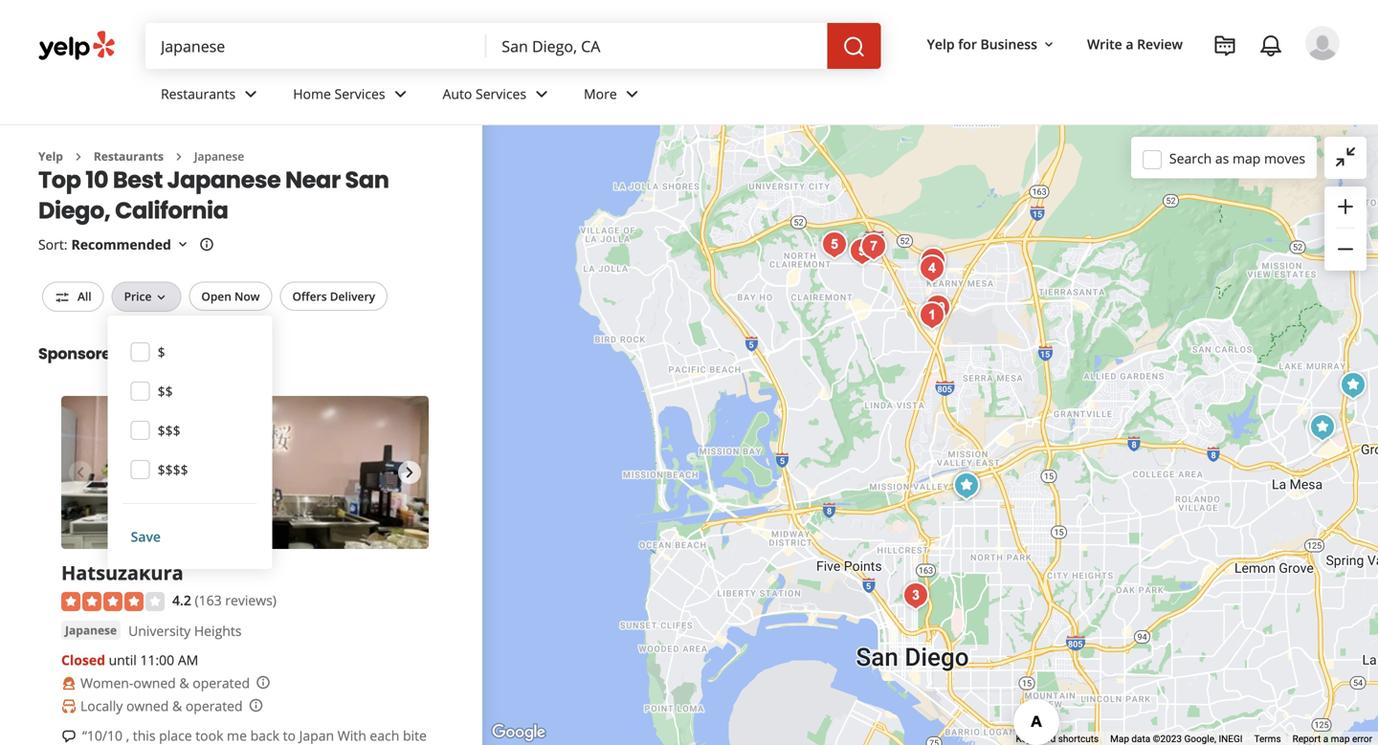 Task type: vqa. For each thing, say whether or not it's contained in the screenshot.
$
yes



Task type: describe. For each thing, give the bounding box(es) containing it.
inegi
[[1219, 734, 1243, 745]]

report a map error link
[[1293, 734, 1373, 745]]

services for auto services
[[476, 85, 527, 103]]

yelp for yelp link
[[38, 148, 63, 164]]

operated for women-owned & operated
[[193, 675, 250, 693]]

offers delivery button
[[280, 282, 388, 311]]

keyboard shortcuts button
[[1016, 733, 1099, 746]]

none field the address, neighborhood, city, state or zip
[[487, 23, 828, 69]]

4.2
[[172, 591, 191, 610]]

search as map moves
[[1170, 149, 1306, 167]]

yelp link
[[38, 148, 63, 164]]

map for moves
[[1233, 149, 1261, 167]]

$ button
[[123, 331, 257, 370]]

near
[[285, 164, 341, 196]]

bite
[[403, 727, 427, 746]]

hitokuchi image
[[913, 250, 952, 288]]

0 vertical spatial restaurants link
[[146, 69, 278, 124]]

sponsored results
[[38, 343, 180, 365]]

write a review link
[[1080, 27, 1191, 61]]

more link
[[569, 69, 659, 124]]

next image
[[398, 461, 421, 484]]

review
[[1137, 35, 1183, 53]]

16 locally owned v2 image
[[61, 699, 77, 715]]

yakitori taisho image
[[843, 233, 882, 271]]

home
[[293, 85, 331, 103]]

open
[[201, 289, 232, 304]]

filters group
[[38, 282, 392, 569]]

okan diner image
[[855, 228, 893, 266]]

$$$
[[158, 422, 181, 440]]

& for locally
[[172, 698, 182, 716]]

offers delivery
[[292, 289, 375, 304]]

map data ©2023 google, inegi
[[1111, 734, 1243, 745]]

business
[[981, 35, 1038, 53]]

all
[[78, 289, 92, 304]]

2 16 chevron right v2 image from the left
[[171, 149, 187, 164]]

24 chevron down v2 image for home services
[[389, 83, 412, 106]]

women-
[[80, 675, 133, 693]]

yakyudori image
[[914, 242, 953, 281]]

california
[[115, 195, 228, 227]]

1 16 chevron right v2 image from the left
[[71, 149, 86, 164]]

japanese button
[[61, 622, 121, 641]]

yelp for business
[[927, 35, 1038, 53]]

1 vertical spatial restaurants link
[[94, 148, 164, 164]]

$$$$ button
[[123, 449, 257, 488]]

owned for locally
[[126, 698, 169, 716]]

azuki sushi image
[[897, 577, 935, 616]]

japanese link
[[61, 622, 121, 641]]

home services
[[293, 85, 385, 103]]

16 chevron down v2 image
[[1042, 37, 1057, 52]]

university
[[128, 622, 191, 641]]

11:00
[[140, 652, 174, 670]]

top 10 best japanese near san diego, california
[[38, 164, 389, 227]]

a for write
[[1126, 35, 1134, 53]]

keyboard
[[1016, 734, 1056, 745]]

top
[[38, 164, 81, 196]]

closed
[[61, 652, 105, 670]]

price button
[[112, 282, 181, 312]]

zoom out image
[[1335, 238, 1358, 261]]

restaurants inside the business categories element
[[161, 85, 236, 103]]

report
[[1293, 734, 1321, 745]]

japan
[[299, 727, 334, 746]]

until
[[109, 652, 137, 670]]

"10/10
[[82, 727, 123, 746]]

diego,
[[38, 195, 110, 227]]

services for home services
[[335, 85, 385, 103]]

things to do, nail salons, plumbers text field
[[146, 23, 487, 69]]

hatsuzakura link
[[61, 560, 184, 586]]

none field 'things to do, nail salons, plumbers'
[[146, 23, 487, 69]]

auto services
[[443, 85, 527, 103]]

japanese inside top 10 best japanese near san diego, california
[[167, 164, 281, 196]]

banbu sushi bar & grill image
[[1304, 409, 1342, 447]]

$$ button
[[123, 370, 257, 410]]

recommended
[[71, 235, 171, 254]]

with
[[338, 727, 366, 746]]

to
[[283, 727, 296, 746]]

hatsuzakura
[[61, 560, 184, 586]]

terms link
[[1255, 734, 1282, 745]]

search
[[1170, 149, 1212, 167]]

open now button
[[189, 282, 272, 311]]

each
[[370, 727, 400, 746]]

japanese inside button
[[65, 623, 117, 639]]

©2023
[[1153, 734, 1182, 745]]

16 women owned v2 image
[[61, 676, 77, 692]]

back
[[250, 727, 280, 746]]

locally
[[80, 698, 123, 716]]

sort:
[[38, 235, 68, 254]]

collapse map image
[[1335, 145, 1358, 168]]

results
[[124, 343, 180, 365]]

all button
[[42, 282, 104, 312]]

more
[[584, 85, 617, 103]]

yelp for business button
[[920, 27, 1065, 61]]

slideshow element
[[61, 396, 429, 549]]

$$$ button
[[123, 410, 257, 449]]

$$
[[158, 382, 173, 400]]

map for error
[[1331, 734, 1350, 745]]

as
[[1216, 149, 1230, 167]]

price
[[124, 289, 152, 304]]

search image
[[843, 35, 866, 58]]

map
[[1111, 734, 1130, 745]]



Task type: locate. For each thing, give the bounding box(es) containing it.
None search field
[[146, 23, 881, 69]]

report a map error
[[1293, 734, 1373, 745]]

0 horizontal spatial map
[[1233, 149, 1261, 167]]

keyboard shortcuts
[[1016, 734, 1099, 745]]

1 none field from the left
[[146, 23, 487, 69]]

save
[[131, 528, 161, 546]]

& down am
[[179, 675, 189, 693]]

2 24 chevron down v2 image from the left
[[389, 83, 412, 106]]

24 chevron down v2 image inside 'more' link
[[621, 83, 644, 106]]

yelp inside button
[[927, 35, 955, 53]]

university heights
[[128, 622, 242, 641]]

heights
[[194, 622, 242, 641]]

0 vertical spatial &
[[179, 675, 189, 693]]

0 horizontal spatial 24 chevron down v2 image
[[240, 83, 263, 106]]

2 horizontal spatial 24 chevron down v2 image
[[621, 83, 644, 106]]

offers
[[292, 289, 327, 304]]

24 chevron down v2 image left home on the left top
[[240, 83, 263, 106]]

(163
[[195, 591, 222, 610]]

ee nami tonkatsu izakaya image
[[816, 226, 854, 264]]

0 horizontal spatial a
[[1126, 35, 1134, 53]]

services right home on the left top
[[335, 85, 385, 103]]

0 vertical spatial yelp
[[927, 35, 955, 53]]

1 horizontal spatial yelp
[[927, 35, 955, 53]]

0 horizontal spatial 16 chevron down v2 image
[[154, 290, 169, 305]]

3 24 chevron down v2 image from the left
[[621, 83, 644, 106]]

16 chevron down v2 image left 16 info v2 icon
[[175, 237, 190, 252]]

None field
[[146, 23, 487, 69], [487, 23, 828, 69]]

1 horizontal spatial 16 chevron right v2 image
[[171, 149, 187, 164]]

sponsored
[[38, 343, 121, 365]]

16 info v2 image
[[199, 237, 214, 252]]

16 chevron right v2 image right yelp link
[[71, 149, 86, 164]]

san
[[345, 164, 389, 196]]

operated up took
[[186, 698, 243, 716]]

24 chevron down v2 image inside home services link
[[389, 83, 412, 106]]

& down women-owned & operated
[[172, 698, 182, 716]]

yelp for yelp for business
[[927, 35, 955, 53]]

a for report
[[1324, 734, 1329, 745]]

1 horizontal spatial map
[[1331, 734, 1350, 745]]

1 vertical spatial map
[[1331, 734, 1350, 745]]

notifications image
[[1260, 34, 1283, 57]]

1 services from the left
[[335, 85, 385, 103]]

0 vertical spatial map
[[1233, 149, 1261, 167]]

16 chevron down v2 image for recommended
[[175, 237, 190, 252]]

operated
[[193, 675, 250, 693], [186, 698, 243, 716]]

projects image
[[1214, 34, 1237, 57]]

yelp
[[927, 35, 955, 53], [38, 148, 63, 164]]

map region
[[431, 0, 1379, 746]]

japanese up closed
[[65, 623, 117, 639]]

owned for women-
[[133, 675, 176, 693]]

16 chevron down v2 image right the price
[[154, 290, 169, 305]]

business categories element
[[146, 69, 1340, 124]]

apple l. image
[[1306, 26, 1340, 60]]

& for women-
[[179, 675, 189, 693]]

best
[[113, 164, 163, 196]]

operated for locally owned & operated
[[186, 698, 243, 716]]

1 vertical spatial owned
[[126, 698, 169, 716]]

1 vertical spatial a
[[1324, 734, 1329, 745]]

locally owned & operated
[[80, 698, 243, 716]]

10
[[85, 164, 108, 196]]

4.2 (163 reviews)
[[172, 591, 277, 610]]

16 chevron right v2 image right best
[[171, 149, 187, 164]]

$$$$
[[158, 461, 188, 479]]

yelp left 10
[[38, 148, 63, 164]]

narumi sushi image
[[1335, 367, 1373, 405]]

2 none field from the left
[[487, 23, 828, 69]]

2 services from the left
[[476, 85, 527, 103]]

now
[[235, 289, 260, 304]]

owned down 11:00
[[133, 675, 176, 693]]

none field up "more"
[[487, 23, 828, 69]]

24 chevron down v2 image left auto
[[389, 83, 412, 106]]

0 horizontal spatial services
[[335, 85, 385, 103]]

took
[[196, 727, 223, 746]]

open now
[[201, 289, 260, 304]]

0 horizontal spatial 16 chevron right v2 image
[[71, 149, 86, 164]]

shortcuts
[[1059, 734, 1099, 745]]

24 chevron down v2 image right "more"
[[621, 83, 644, 106]]

write
[[1088, 35, 1123, 53]]

japanese
[[194, 148, 244, 164], [167, 164, 281, 196], [65, 623, 117, 639]]

16 chevron down v2 image for price
[[154, 290, 169, 305]]

closed until 11:00 am
[[61, 652, 198, 670]]

owned down women-owned & operated
[[126, 698, 169, 716]]

kitakata ramen ban nai - san diego image
[[919, 289, 957, 327]]

16 chevron right v2 image
[[71, 149, 86, 164], [171, 149, 187, 164]]

"10/10 , this place took me back to japan with each bite
[[82, 727, 427, 746]]

1 horizontal spatial services
[[476, 85, 527, 103]]

address, neighborhood, city, state or zip text field
[[487, 23, 828, 69]]

1 horizontal spatial a
[[1324, 734, 1329, 745]]

me
[[227, 727, 247, 746]]

services
[[335, 85, 385, 103], [476, 85, 527, 103]]

16 chevron down v2 image inside price dropdown button
[[154, 290, 169, 305]]

1 vertical spatial 16 chevron down v2 image
[[154, 290, 169, 305]]

moves
[[1265, 149, 1306, 167]]

operated down am
[[193, 675, 250, 693]]

1 vertical spatial restaurants
[[94, 148, 164, 164]]

error
[[1353, 734, 1373, 745]]

recommended button
[[71, 235, 190, 254]]

24 chevron down v2 image
[[530, 83, 553, 106]]

0 vertical spatial a
[[1126, 35, 1134, 53]]

owned
[[133, 675, 176, 693], [126, 698, 169, 716]]

16 filter v2 image
[[55, 290, 70, 305]]

save button
[[123, 520, 257, 554]]

map right as
[[1233, 149, 1261, 167]]

1 vertical spatial &
[[172, 698, 182, 716]]

japanese up 16 info v2 icon
[[167, 164, 281, 196]]

16 chevron down v2 image inside recommended dropdown button
[[175, 237, 190, 252]]

1 horizontal spatial 24 chevron down v2 image
[[389, 83, 412, 106]]

4.2 star rating image
[[61, 593, 165, 612]]

reviews)
[[225, 591, 277, 610]]

0 vertical spatial restaurants
[[161, 85, 236, 103]]

0 vertical spatial operated
[[193, 675, 250, 693]]

for
[[959, 35, 977, 53]]

home services link
[[278, 69, 427, 124]]

google,
[[1185, 734, 1217, 745]]

group
[[1325, 187, 1367, 271]]

a right report
[[1324, 734, 1329, 745]]

0 vertical spatial 16 chevron down v2 image
[[175, 237, 190, 252]]

user actions element
[[912, 24, 1367, 142]]

hatsuzakura image
[[948, 467, 986, 505], [948, 467, 986, 505]]

wa dining okan image
[[913, 297, 952, 335]]

info icon image
[[256, 675, 271, 691], [256, 675, 271, 691], [249, 698, 264, 714], [249, 698, 264, 714]]

24 chevron down v2 image for more
[[621, 83, 644, 106]]

none field up home on the left top
[[146, 23, 487, 69]]

previous image
[[69, 461, 92, 484]]

24 chevron down v2 image inside restaurants link
[[240, 83, 263, 106]]

services left 24 chevron down v2 image
[[476, 85, 527, 103]]

1 vertical spatial yelp
[[38, 148, 63, 164]]

am
[[178, 652, 198, 670]]

terms
[[1255, 734, 1282, 745]]

write a review
[[1088, 35, 1183, 53]]

a inside 'link'
[[1126, 35, 1134, 53]]

1 horizontal spatial 16 chevron down v2 image
[[175, 237, 190, 252]]

1 vertical spatial operated
[[186, 698, 243, 716]]

delivery
[[330, 289, 375, 304]]

yelp left for
[[927, 35, 955, 53]]

0 vertical spatial owned
[[133, 675, 176, 693]]

24 chevron down v2 image for restaurants
[[240, 83, 263, 106]]

auto services link
[[427, 69, 569, 124]]

16 speech v2 image
[[61, 730, 77, 745]]

,
[[126, 727, 129, 746]]

$
[[158, 343, 165, 361]]

this
[[133, 727, 156, 746]]

1 24 chevron down v2 image from the left
[[240, 83, 263, 106]]

24 chevron down v2 image
[[240, 83, 263, 106], [389, 83, 412, 106], [621, 83, 644, 106]]

16 chevron down v2 image
[[175, 237, 190, 252], [154, 290, 169, 305]]

restaurants
[[161, 85, 236, 103], [94, 148, 164, 164]]

map left error
[[1331, 734, 1350, 745]]

&
[[179, 675, 189, 693], [172, 698, 182, 716]]

japanese up california
[[194, 148, 244, 164]]

services inside home services link
[[335, 85, 385, 103]]

0 horizontal spatial yelp
[[38, 148, 63, 164]]

services inside auto services link
[[476, 85, 527, 103]]

a right the 'write'
[[1126, 35, 1134, 53]]

google image
[[487, 721, 550, 746]]

zoom in image
[[1335, 195, 1358, 218]]

map
[[1233, 149, 1261, 167], [1331, 734, 1350, 745]]

a
[[1126, 35, 1134, 53], [1324, 734, 1329, 745]]

place
[[159, 727, 192, 746]]

women-owned & operated
[[80, 675, 250, 693]]

data
[[1132, 734, 1151, 745]]



